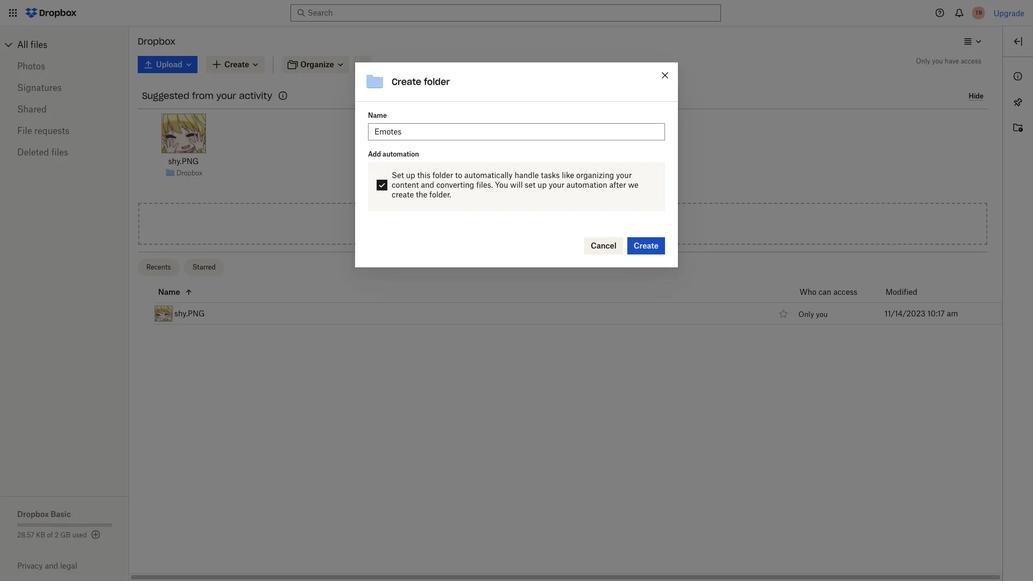 Task type: locate. For each thing, give the bounding box(es) containing it.
your down tasks
[[549, 180, 565, 190]]

1 vertical spatial dropbox
[[177, 169, 203, 177]]

automation inside set up this folder to automatically handle tasks like organizing your content and converting files. you will set up your automation after we create the folder.
[[567, 180, 608, 190]]

and inside set up this folder to automatically handle tasks like organizing your content and converting files. you will set up your automation after we create the folder.
[[421, 180, 435, 190]]

only down who
[[799, 310, 815, 319]]

0 vertical spatial only
[[917, 57, 931, 65]]

photos
[[17, 61, 45, 72]]

0 vertical spatial folder
[[424, 76, 450, 87]]

files.
[[477, 180, 493, 190]]

you down the can
[[817, 310, 828, 319]]

after
[[610, 180, 627, 190]]

all files
[[17, 39, 47, 50]]

you left have
[[933, 57, 944, 65]]

you
[[933, 57, 944, 65], [817, 310, 828, 319]]

1 vertical spatial shy.png link
[[174, 307, 205, 320]]

recents button
[[138, 259, 180, 276]]

global header element
[[0, 0, 1034, 26]]

1 vertical spatial up
[[538, 180, 547, 190]]

and left the legal
[[45, 562, 58, 571]]

you inside name shy.png, modified 11/14/2023 10:17 am, element
[[817, 310, 828, 319]]

shy.png
[[168, 157, 199, 166], [174, 309, 205, 318]]

1 vertical spatial and
[[45, 562, 58, 571]]

only inside name shy.png, modified 11/14/2023 10:17 am, element
[[799, 310, 815, 319]]

legal
[[60, 562, 77, 571]]

files down 'file requests' link
[[51, 147, 68, 158]]

the
[[416, 190, 428, 199]]

create
[[392, 190, 414, 199]]

1 vertical spatial you
[[817, 310, 828, 319]]

1 horizontal spatial automation
[[567, 180, 608, 190]]

shy.png up dropbox link
[[168, 157, 199, 166]]

access right the can
[[834, 287, 858, 296]]

1 horizontal spatial name
[[368, 111, 387, 120]]

up up content
[[406, 171, 416, 180]]

2 vertical spatial dropbox
[[17, 510, 49, 519]]

automation
[[383, 150, 419, 158], [567, 180, 608, 190]]

add
[[368, 150, 381, 158]]

1 vertical spatial only
[[799, 310, 815, 319]]

content
[[392, 180, 419, 190]]

1 horizontal spatial you
[[933, 57, 944, 65]]

folder
[[424, 76, 450, 87], [433, 171, 453, 180]]

0 horizontal spatial dropbox
[[17, 510, 49, 519]]

shy.png link up dropbox link
[[168, 156, 199, 167]]

1 vertical spatial /shy.png image
[[155, 306, 173, 322]]

Name text field
[[375, 126, 659, 138]]

signatures link
[[17, 77, 112, 99]]

organizing
[[577, 171, 615, 180]]

am
[[948, 309, 959, 318]]

1 vertical spatial shy.png
[[174, 309, 205, 318]]

1 horizontal spatial and
[[421, 180, 435, 190]]

basic
[[51, 510, 71, 519]]

will
[[511, 180, 523, 190]]

1 vertical spatial create
[[634, 241, 659, 250]]

gb
[[60, 531, 70, 540]]

your up after
[[617, 171, 632, 180]]

files for all files
[[31, 39, 47, 50]]

0 horizontal spatial name
[[158, 287, 180, 296]]

0 horizontal spatial access
[[834, 287, 858, 296]]

28.57
[[17, 531, 34, 540]]

create inside button
[[634, 241, 659, 250]]

1 vertical spatial your
[[617, 171, 632, 180]]

0 horizontal spatial up
[[406, 171, 416, 180]]

/shy.png image up dropbox link
[[161, 114, 206, 153]]

11/14/2023
[[885, 309, 926, 318]]

automation up set
[[383, 150, 419, 158]]

set
[[392, 171, 404, 180]]

0 horizontal spatial your
[[216, 90, 237, 101]]

1 horizontal spatial create
[[634, 241, 659, 250]]

you
[[495, 180, 509, 190]]

table
[[129, 282, 1004, 325]]

up
[[406, 171, 416, 180], [538, 180, 547, 190]]

requests
[[34, 125, 69, 136]]

used
[[72, 531, 87, 540]]

dropbox
[[138, 36, 176, 47], [177, 169, 203, 177], [17, 510, 49, 519]]

0 horizontal spatial create
[[392, 76, 422, 87]]

2 horizontal spatial dropbox
[[177, 169, 203, 177]]

shy.png link
[[168, 156, 199, 167], [174, 307, 205, 320]]

0 vertical spatial files
[[31, 39, 47, 50]]

name down recents button
[[158, 287, 180, 296]]

dropbox for dropbox link
[[177, 169, 203, 177]]

signatures
[[17, 82, 62, 93]]

2 vertical spatial your
[[549, 180, 565, 190]]

1 vertical spatial automation
[[567, 180, 608, 190]]

to
[[456, 171, 463, 180]]

files
[[31, 39, 47, 50], [51, 147, 68, 158]]

from
[[192, 90, 214, 101]]

0 vertical spatial create
[[392, 76, 422, 87]]

0 vertical spatial name
[[368, 111, 387, 120]]

of
[[47, 531, 53, 540]]

your right from
[[216, 90, 237, 101]]

file
[[17, 125, 32, 136]]

starred
[[193, 263, 216, 271]]

1 vertical spatial access
[[834, 287, 858, 296]]

1 horizontal spatial only
[[917, 57, 931, 65]]

dropbox for dropbox basic
[[17, 510, 49, 519]]

folder inside set up this folder to automatically handle tasks like organizing your content and converting files. you will set up your automation after we create the folder.
[[433, 171, 453, 180]]

1 vertical spatial name
[[158, 287, 180, 296]]

only left have
[[917, 57, 931, 65]]

suggested from your activity
[[142, 90, 273, 101]]

file requests
[[17, 125, 69, 136]]

only you
[[799, 310, 828, 319]]

this
[[418, 171, 431, 180]]

only
[[917, 57, 931, 65], [799, 310, 815, 319]]

upgrade
[[994, 8, 1025, 18]]

and down this
[[421, 180, 435, 190]]

shy.png down the "starred" button
[[174, 309, 205, 318]]

open information panel image
[[1012, 70, 1025, 83]]

name button
[[158, 286, 774, 299]]

access
[[962, 57, 982, 65], [834, 287, 858, 296]]

0 vertical spatial and
[[421, 180, 435, 190]]

shy.png link down the "starred" button
[[174, 307, 205, 320]]

access right have
[[962, 57, 982, 65]]

file requests link
[[17, 120, 112, 142]]

name up add
[[368, 111, 387, 120]]

1 horizontal spatial access
[[962, 57, 982, 65]]

name
[[368, 111, 387, 120], [158, 287, 180, 296]]

like
[[562, 171, 575, 180]]

1 horizontal spatial up
[[538, 180, 547, 190]]

0 horizontal spatial files
[[31, 39, 47, 50]]

1 vertical spatial folder
[[433, 171, 453, 180]]

0 horizontal spatial automation
[[383, 150, 419, 158]]

create for create folder
[[392, 76, 422, 87]]

/shy.png image down recents button
[[155, 306, 173, 322]]

and
[[421, 180, 435, 190], [45, 562, 58, 571]]

shy.png link inside name shy.png, modified 11/14/2023 10:17 am, element
[[174, 307, 205, 320]]

automation down organizing
[[567, 180, 608, 190]]

1 vertical spatial files
[[51, 147, 68, 158]]

2 horizontal spatial your
[[617, 171, 632, 180]]

1 horizontal spatial files
[[51, 147, 68, 158]]

only for only you
[[799, 310, 815, 319]]

0 vertical spatial access
[[962, 57, 982, 65]]

up right "set"
[[538, 180, 547, 190]]

automatically
[[465, 171, 513, 180]]

deleted files
[[17, 147, 68, 158]]

10:17
[[928, 309, 946, 318]]

0 horizontal spatial you
[[817, 310, 828, 319]]

open activity image
[[1012, 122, 1025, 135]]

only you have access
[[917, 57, 982, 65]]

cancel button
[[585, 237, 623, 255]]

1 horizontal spatial dropbox
[[138, 36, 176, 47]]

modified button
[[886, 286, 946, 299]]

0 horizontal spatial only
[[799, 310, 815, 319]]

your
[[216, 90, 237, 101], [617, 171, 632, 180], [549, 180, 565, 190]]

/shy.png image
[[161, 114, 206, 153], [155, 306, 173, 322]]

1 horizontal spatial your
[[549, 180, 565, 190]]

0 vertical spatial you
[[933, 57, 944, 65]]

files right all at left
[[31, 39, 47, 50]]

add to starred image
[[778, 307, 790, 320]]

create
[[392, 76, 422, 87], [634, 241, 659, 250]]

table containing name
[[129, 282, 1004, 325]]



Task type: vqa. For each thing, say whether or not it's contained in the screenshot.
App Center Discover and connect apps on Dropbox
no



Task type: describe. For each thing, give the bounding box(es) containing it.
starred button
[[184, 259, 224, 276]]

shared
[[17, 104, 47, 115]]

shared link
[[17, 99, 112, 120]]

dropbox basic
[[17, 510, 71, 519]]

tasks
[[541, 171, 560, 180]]

name inside create folder dialog
[[368, 111, 387, 120]]

can
[[819, 287, 832, 296]]

0 vertical spatial up
[[406, 171, 416, 180]]

activity
[[239, 90, 273, 101]]

dropbox logo - go to the homepage image
[[22, 4, 80, 22]]

you for only you
[[817, 310, 828, 319]]

privacy
[[17, 562, 43, 571]]

shy.png inside table
[[174, 309, 205, 318]]

kb
[[36, 531, 45, 540]]

create folder
[[392, 76, 450, 87]]

open pinned items image
[[1012, 96, 1025, 109]]

who
[[800, 287, 817, 296]]

/shy.png image inside name shy.png, modified 11/14/2023 10:17 am, element
[[155, 306, 173, 322]]

0 vertical spatial your
[[216, 90, 237, 101]]

get more space image
[[89, 529, 102, 542]]

name inside button
[[158, 287, 180, 296]]

0 vertical spatial shy.png link
[[168, 156, 199, 167]]

deleted
[[17, 147, 49, 158]]

only for only you have access
[[917, 57, 931, 65]]

0 vertical spatial shy.png
[[168, 157, 199, 166]]

we
[[629, 180, 639, 190]]

28.57 kb of 2 gb used
[[17, 531, 87, 540]]

privacy and legal link
[[17, 562, 129, 571]]

0 vertical spatial /shy.png image
[[161, 114, 206, 153]]

have
[[945, 57, 960, 65]]

create folder dialog
[[355, 62, 678, 268]]

modified
[[886, 287, 918, 296]]

create for create
[[634, 241, 659, 250]]

converting
[[437, 180, 475, 190]]

2
[[55, 531, 59, 540]]

set up this folder to automatically handle tasks like organizing your content and converting files. you will set up your automation after we create the folder.
[[392, 171, 639, 199]]

all files link
[[17, 36, 129, 53]]

files for deleted files
[[51, 147, 68, 158]]

0 vertical spatial dropbox
[[138, 36, 176, 47]]

set
[[525, 180, 536, 190]]

all
[[17, 39, 28, 50]]

photos link
[[17, 55, 112, 77]]

suggested
[[142, 90, 190, 101]]

folder.
[[430, 190, 452, 199]]

upgrade link
[[994, 8, 1025, 18]]

name shy.png, modified 11/14/2023 10:17 am, element
[[129, 303, 1004, 325]]

dropbox link
[[177, 168, 203, 179]]

11/14/2023 10:17 am
[[885, 309, 959, 318]]

only you button
[[799, 310, 828, 319]]

open details pane image
[[1012, 35, 1025, 48]]

deleted files link
[[17, 142, 112, 163]]

cancel
[[591, 241, 617, 250]]

you for only you have access
[[933, 57, 944, 65]]

privacy and legal
[[17, 562, 77, 571]]

handle
[[515, 171, 539, 180]]

create button
[[628, 237, 666, 255]]

0 horizontal spatial and
[[45, 562, 58, 571]]

who can access
[[800, 287, 858, 296]]

access inside table
[[834, 287, 858, 296]]

add automation
[[368, 150, 419, 158]]

recents
[[146, 263, 171, 271]]

0 vertical spatial automation
[[383, 150, 419, 158]]



